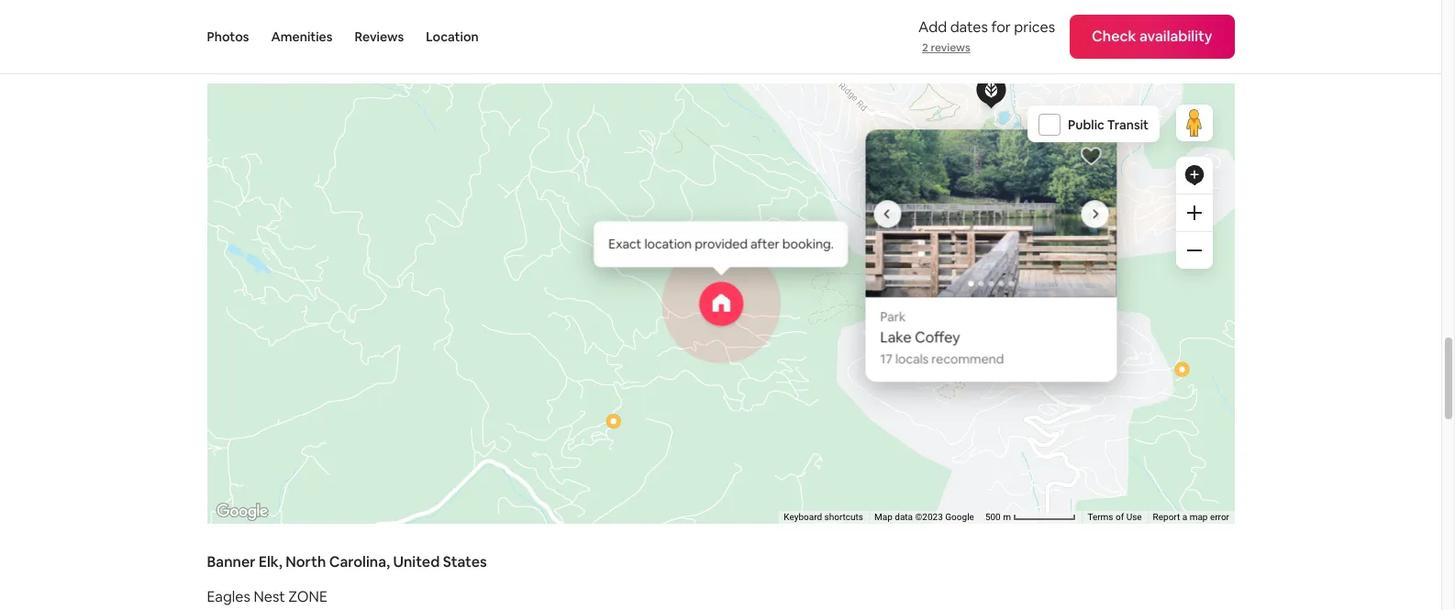 Task type: vqa. For each thing, say whether or not it's contained in the screenshot.
19 button
no



Task type: describe. For each thing, give the bounding box(es) containing it.
dates
[[951, 17, 989, 37]]

check availability button
[[1070, 15, 1235, 59]]

error
[[1210, 512, 1230, 522]]

carolina,
[[329, 553, 390, 572]]

zoom in image
[[1187, 206, 1202, 220]]

be
[[329, 37, 353, 62]]

lake coffey group
[[866, 130, 1369, 382]]

reviews button
[[355, 0, 404, 73]]

check availability
[[1093, 27, 1213, 46]]

terms
[[1088, 512, 1114, 522]]

locals
[[895, 351, 929, 367]]

©2023
[[915, 512, 943, 522]]

nest
[[254, 588, 285, 607]]

public
[[1068, 117, 1105, 133]]

public transit
[[1068, 117, 1149, 133]]

data
[[895, 512, 913, 522]]

keyboard
[[784, 512, 822, 522]]

terms of use
[[1088, 512, 1142, 522]]

2 reviews button
[[923, 40, 971, 55]]

add dates for prices 2 reviews
[[919, 17, 1056, 55]]

2
[[923, 40, 929, 55]]

image 2 image
[[1117, 130, 1369, 298]]

terms of use link
[[1088, 512, 1142, 522]]

zone
[[289, 588, 328, 607]]

17
[[880, 351, 893, 367]]

500 m
[[985, 512, 1013, 522]]

north
[[286, 553, 326, 572]]

eagles nest zone
[[207, 588, 328, 607]]

elk,
[[259, 553, 283, 572]]

report a map error
[[1153, 512, 1230, 522]]

map
[[874, 512, 893, 522]]

google
[[945, 512, 974, 522]]

transit
[[1107, 117, 1149, 133]]

where you'll be
[[207, 37, 353, 62]]

17 locals recommend
[[880, 351, 1004, 367]]



Task type: locate. For each thing, give the bounding box(es) containing it.
add listing to a list image
[[1080, 146, 1102, 168]]

your stay location, map pin image
[[699, 282, 743, 326]]

m
[[1003, 512, 1011, 522]]

reviews
[[355, 28, 404, 45]]

park
[[880, 309, 906, 325]]

add a place to the map image
[[1184, 164, 1206, 186]]

states
[[443, 553, 487, 572]]

availability
[[1140, 27, 1213, 46]]

500 m button
[[980, 511, 1082, 524]]

reviews
[[931, 40, 971, 55]]

shortcuts
[[824, 512, 863, 522]]

map
[[1190, 512, 1208, 522]]

where
[[207, 37, 271, 62]]

keyboard shortcuts
[[784, 512, 863, 522]]

map data ©2023 google
[[874, 512, 974, 522]]

banner
[[207, 553, 256, 572]]

a
[[1183, 512, 1188, 522]]

photos
[[207, 28, 249, 45]]

zoom out image
[[1187, 243, 1202, 258]]

you'll
[[275, 37, 324, 62]]

report a map error link
[[1153, 512, 1230, 522]]

recommend
[[932, 351, 1004, 367]]

check
[[1093, 27, 1137, 46]]

report
[[1153, 512, 1180, 522]]

location button
[[426, 0, 479, 73]]

location
[[426, 28, 479, 45]]

use
[[1127, 512, 1142, 522]]

500
[[985, 512, 1001, 522]]

photos button
[[207, 0, 249, 73]]

drag pegman onto the map to open street view image
[[1176, 105, 1213, 141]]

united
[[393, 553, 440, 572]]

prices
[[1015, 17, 1056, 37]]

image 1 image
[[866, 130, 1117, 298], [866, 130, 1117, 298]]

google map
showing 6 points of interest. region
[[132, 65, 1369, 535]]

banner elk, north carolina, united states
[[207, 553, 487, 572]]

eagles
[[207, 588, 251, 607]]

google image
[[212, 500, 272, 524]]

of
[[1116, 512, 1124, 522]]

keyboard shortcuts button
[[784, 511, 863, 524]]

amenities
[[271, 28, 333, 45]]

amenities button
[[271, 0, 333, 73]]

add
[[919, 17, 948, 37]]

for
[[992, 17, 1012, 37]]



